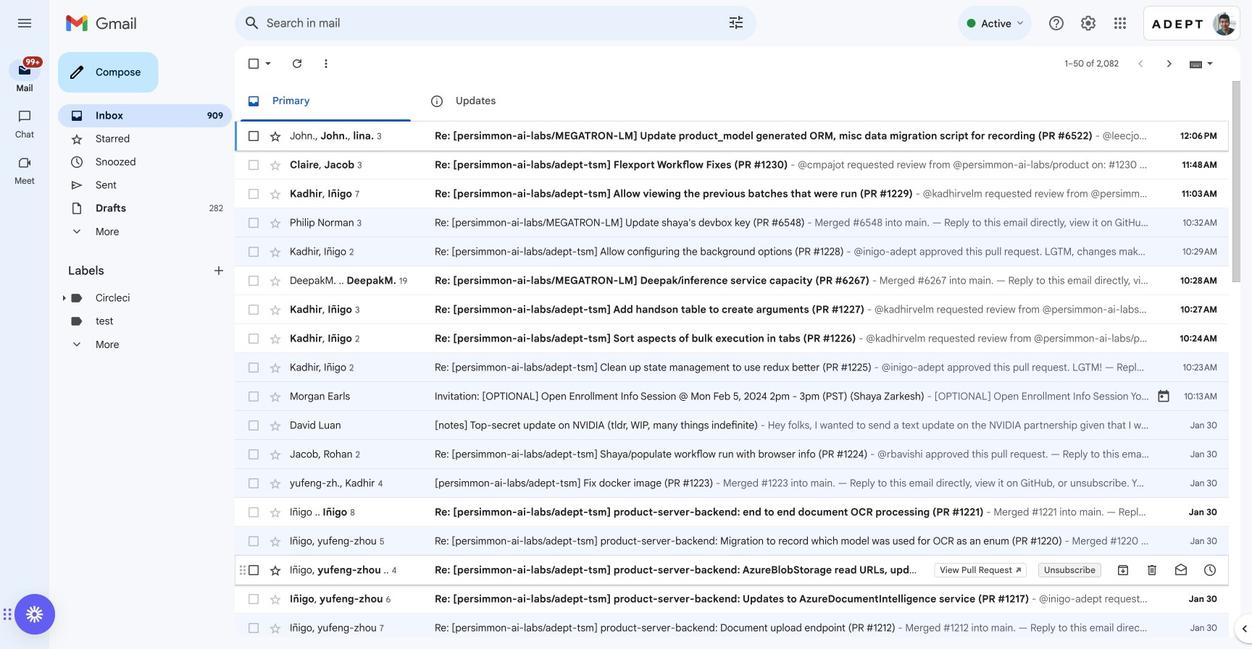 Task type: vqa. For each thing, say whether or not it's contained in the screenshot.
the top Who
no



Task type: describe. For each thing, give the bounding box(es) containing it.
1 row from the top
[[235, 122, 1229, 151]]

17 row from the top
[[235, 585, 1229, 614]]

Search in mail search field
[[235, 6, 756, 41]]

13 row from the top
[[235, 470, 1229, 499]]

4 row from the top
[[235, 209, 1229, 238]]

support image
[[1048, 14, 1065, 32]]

3 row from the top
[[235, 180, 1229, 209]]

refresh image
[[290, 57, 304, 71]]

12 row from the top
[[235, 441, 1229, 470]]

8 row from the top
[[235, 325, 1229, 354]]

10 row from the top
[[235, 383, 1229, 412]]

more email options image
[[319, 57, 333, 71]]

search in mail image
[[239, 10, 265, 36]]

7 row from the top
[[235, 296, 1229, 325]]

gmail image
[[65, 9, 144, 38]]

11 row from the top
[[235, 412, 1229, 441]]

advanced search options image
[[722, 8, 751, 37]]

9 row from the top
[[235, 354, 1229, 383]]



Task type: locate. For each thing, give the bounding box(es) containing it.
2 row from the top
[[235, 151, 1229, 180]]

6 row from the top
[[235, 267, 1229, 296]]

older image
[[1162, 57, 1177, 71]]

main content
[[235, 81, 1229, 650]]

Search in mail text field
[[267, 16, 687, 30]]

settings image
[[1080, 14, 1097, 32]]

None checkbox
[[246, 187, 261, 201], [246, 216, 261, 230], [246, 245, 261, 259], [246, 274, 261, 288], [246, 332, 261, 346], [246, 506, 261, 520], [246, 535, 261, 549], [246, 593, 261, 607], [246, 187, 261, 201], [246, 216, 261, 230], [246, 245, 261, 259], [246, 274, 261, 288], [246, 332, 261, 346], [246, 506, 261, 520], [246, 535, 261, 549], [246, 593, 261, 607]]

select input tool image
[[1206, 58, 1214, 69]]

main menu image
[[16, 14, 33, 32]]

primary tab
[[235, 81, 417, 122]]

heading
[[0, 83, 49, 94], [0, 129, 49, 141], [0, 175, 49, 187], [68, 264, 212, 278]]

14 row from the top
[[235, 499, 1229, 528]]

None checkbox
[[246, 57, 261, 71], [246, 129, 261, 143], [246, 158, 261, 172], [246, 303, 261, 317], [246, 361, 261, 375], [246, 390, 261, 404], [246, 419, 261, 433], [246, 448, 261, 462], [246, 477, 261, 491], [246, 564, 261, 578], [246, 622, 261, 636], [246, 57, 261, 71], [246, 129, 261, 143], [246, 158, 261, 172], [246, 303, 261, 317], [246, 361, 261, 375], [246, 390, 261, 404], [246, 419, 261, 433], [246, 448, 261, 462], [246, 477, 261, 491], [246, 564, 261, 578], [246, 622, 261, 636]]

2 move image from the left
[[7, 606, 12, 624]]

16 row from the top
[[235, 556, 1229, 585]]

updates tab
[[418, 81, 601, 122]]

15 row from the top
[[235, 528, 1229, 556]]

1 move image from the left
[[2, 606, 7, 624]]

18 row from the top
[[235, 614, 1229, 643]]

tab list
[[235, 81, 1229, 122]]

5 row from the top
[[235, 238, 1229, 267]]

record a loom image
[[26, 606, 43, 624]]

row
[[235, 122, 1229, 151], [235, 151, 1229, 180], [235, 180, 1229, 209], [235, 209, 1229, 238], [235, 238, 1229, 267], [235, 267, 1229, 296], [235, 296, 1229, 325], [235, 325, 1229, 354], [235, 354, 1229, 383], [235, 383, 1229, 412], [235, 412, 1229, 441], [235, 441, 1229, 470], [235, 470, 1229, 499], [235, 499, 1229, 528], [235, 528, 1229, 556], [235, 556, 1229, 585], [235, 585, 1229, 614], [235, 614, 1229, 643]]

move image
[[2, 606, 7, 624], [7, 606, 12, 624]]

navigation
[[0, 46, 51, 650]]



